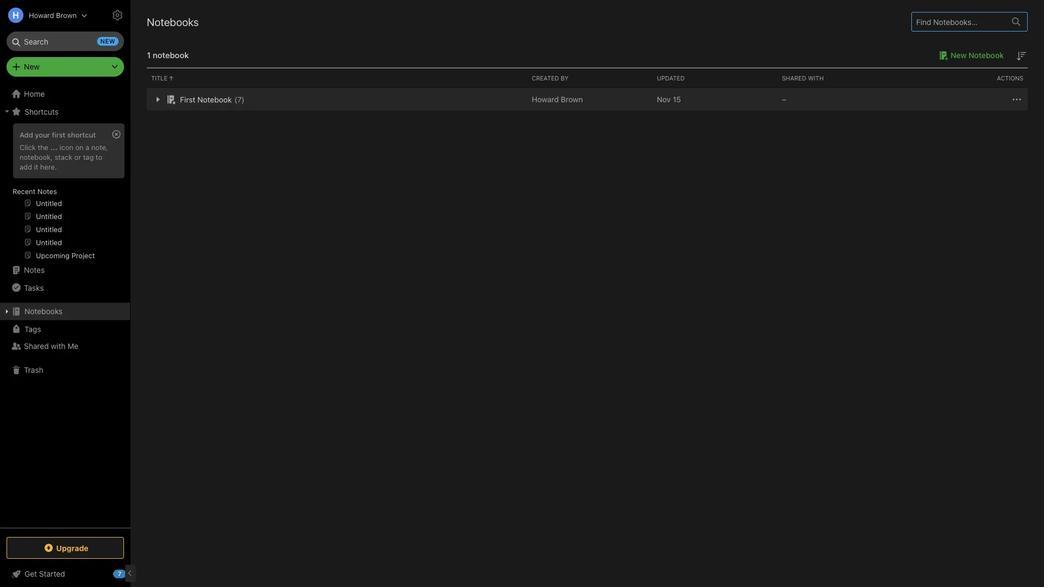 Task type: vqa. For each thing, say whether or not it's contained in the screenshot.
"First Notebook"
no



Task type: describe. For each thing, give the bounding box(es) containing it.
notes inside the notes link
[[24, 266, 45, 275]]

tree containing home
[[0, 85, 131, 528]]

to
[[96, 153, 102, 161]]

actions
[[998, 75, 1024, 82]]

shared
[[782, 75, 807, 82]]

(
[[235, 95, 237, 104]]

tasks button
[[0, 279, 130, 297]]

notebooks link
[[0, 303, 130, 320]]

on
[[75, 143, 84, 151]]

tags button
[[0, 320, 130, 338]]

title
[[151, 75, 168, 82]]

the
[[38, 143, 48, 151]]

notebook,
[[20, 153, 53, 161]]

shortcuts button
[[0, 103, 130, 120]]

recent notes
[[13, 187, 57, 195]]

notes link
[[0, 262, 130, 279]]

tasks
[[24, 283, 44, 292]]

actions button
[[903, 69, 1028, 88]]

with
[[808, 75, 824, 82]]

nov 15
[[657, 95, 681, 104]]

Sort field
[[1015, 49, 1028, 63]]

tags
[[24, 325, 41, 334]]

updated
[[657, 75, 685, 82]]

expand notebooks image
[[3, 307, 11, 316]]

new for new
[[24, 62, 40, 71]]

Find Notebooks… text field
[[912, 13, 1006, 31]]

1 vertical spatial notebooks
[[24, 307, 63, 316]]

icon on a note, notebook, stack or tag to add it here.
[[20, 143, 108, 171]]

icon
[[60, 143, 73, 151]]

–
[[782, 95, 787, 104]]

get started
[[24, 570, 65, 579]]

created by
[[532, 75, 569, 82]]

Account field
[[0, 4, 88, 26]]

7 inside first notebook row
[[237, 95, 242, 104]]

updated button
[[653, 69, 778, 88]]

sort options image
[[1015, 50, 1028, 63]]

nov
[[657, 95, 671, 104]]

get
[[24, 570, 37, 579]]

0 vertical spatial notebooks
[[147, 15, 199, 28]]

...
[[50, 143, 58, 151]]

stack
[[55, 153, 72, 161]]

home
[[24, 90, 45, 98]]

brown inside first notebook row
[[561, 95, 583, 104]]

more actions image
[[1011, 93, 1024, 106]]

it
[[34, 163, 38, 171]]

first
[[180, 95, 195, 104]]

add your first shortcut
[[20, 131, 96, 139]]

trash link
[[0, 362, 130, 379]]

notebook
[[153, 50, 189, 60]]

howard brown inside first notebook row
[[532, 95, 583, 104]]

howard inside first notebook row
[[532, 95, 559, 104]]

shortcut
[[67, 131, 96, 139]]

1
[[147, 50, 151, 60]]

shared with button
[[778, 69, 903, 88]]

settings image
[[111, 9, 124, 22]]

upgrade button
[[7, 538, 124, 559]]

)
[[242, 95, 245, 104]]

click the ...
[[20, 143, 58, 151]]

notebook for first
[[198, 95, 232, 104]]

row group inside notebooks element
[[147, 89, 1028, 110]]



Task type: locate. For each thing, give the bounding box(es) containing it.
brown up new search field on the left of the page
[[56, 11, 77, 19]]

0 horizontal spatial notebook
[[198, 95, 232, 104]]

new notebook button
[[936, 49, 1004, 62]]

howard brown inside "field"
[[29, 11, 77, 19]]

notes
[[37, 187, 57, 195], [24, 266, 45, 275]]

brown
[[56, 11, 77, 19], [561, 95, 583, 104]]

notebook up actions button
[[969, 51, 1004, 60]]

upgrade
[[56, 544, 89, 553]]

15
[[673, 95, 681, 104]]

click to collapse image
[[127, 567, 135, 581]]

0 horizontal spatial howard brown
[[29, 11, 77, 19]]

shared
[[24, 342, 49, 351]]

new up home
[[24, 62, 40, 71]]

notebook left (
[[198, 95, 232, 104]]

add
[[20, 131, 33, 139]]

new up actions button
[[951, 51, 967, 60]]

shared with
[[782, 75, 824, 82]]

new inside popup button
[[24, 62, 40, 71]]

here.
[[40, 163, 57, 171]]

click
[[20, 143, 36, 151]]

0 vertical spatial howard brown
[[29, 11, 77, 19]]

brown inside "field"
[[56, 11, 77, 19]]

first
[[52, 131, 65, 139]]

0 horizontal spatial 7
[[118, 571, 121, 578]]

new button
[[7, 57, 124, 77]]

0 vertical spatial new
[[951, 51, 967, 60]]

with
[[51, 342, 66, 351]]

notebooks element
[[131, 0, 1045, 588]]

new inside button
[[951, 51, 967, 60]]

created by button
[[528, 69, 653, 88]]

notes inside group
[[37, 187, 57, 195]]

7 inside "help and learning task checklist" field
[[118, 571, 121, 578]]

7
[[237, 95, 242, 104], [118, 571, 121, 578]]

howard brown
[[29, 11, 77, 19], [532, 95, 583, 104]]

1 notebook
[[147, 50, 189, 60]]

note,
[[91, 143, 108, 151]]

1 vertical spatial notebook
[[198, 95, 232, 104]]

1 horizontal spatial howard brown
[[532, 95, 583, 104]]

new for new notebook
[[951, 51, 967, 60]]

1 vertical spatial 7
[[118, 571, 121, 578]]

0 vertical spatial notebook
[[969, 51, 1004, 60]]

first notebook row
[[147, 89, 1028, 110]]

first notebook ( 7 )
[[180, 95, 245, 104]]

1 vertical spatial howard brown
[[532, 95, 583, 104]]

me
[[68, 342, 78, 351]]

1 horizontal spatial brown
[[561, 95, 583, 104]]

notebook for new
[[969, 51, 1004, 60]]

howard up search text field
[[29, 11, 54, 19]]

new
[[951, 51, 967, 60], [24, 62, 40, 71]]

1 horizontal spatial notebooks
[[147, 15, 199, 28]]

notebooks up notebook
[[147, 15, 199, 28]]

row group containing howard brown
[[147, 89, 1028, 110]]

1 horizontal spatial 7
[[237, 95, 242, 104]]

0 horizontal spatial brown
[[56, 11, 77, 19]]

1 horizontal spatial new
[[951, 51, 967, 60]]

notebook inside new notebook button
[[969, 51, 1004, 60]]

trash
[[24, 366, 43, 375]]

1 horizontal spatial howard
[[532, 95, 559, 104]]

shared with me link
[[0, 338, 130, 355]]

title button
[[147, 69, 528, 88]]

7 left click to collapse 'image'
[[118, 571, 121, 578]]

1 horizontal spatial notebook
[[969, 51, 1004, 60]]

0 horizontal spatial new
[[24, 62, 40, 71]]

shared with me
[[24, 342, 78, 351]]

0 vertical spatial howard
[[29, 11, 54, 19]]

howard inside "field"
[[29, 11, 54, 19]]

new
[[100, 38, 115, 45]]

add
[[20, 163, 32, 171]]

1 vertical spatial notes
[[24, 266, 45, 275]]

started
[[39, 570, 65, 579]]

howard down created
[[532, 95, 559, 104]]

row group
[[147, 89, 1028, 110]]

howard brown down created by
[[532, 95, 583, 104]]

group inside tree
[[0, 120, 130, 266]]

new search field
[[14, 32, 119, 51]]

recent
[[13, 187, 36, 195]]

0 vertical spatial notes
[[37, 187, 57, 195]]

tag
[[83, 153, 94, 161]]

1 vertical spatial new
[[24, 62, 40, 71]]

tree
[[0, 85, 131, 528]]

howard brown up search text field
[[29, 11, 77, 19]]

howard
[[29, 11, 54, 19], [532, 95, 559, 104]]

notebook
[[969, 51, 1004, 60], [198, 95, 232, 104]]

Help and Learning task checklist field
[[0, 566, 131, 583]]

by
[[561, 75, 569, 82]]

Search text field
[[14, 32, 116, 51]]

or
[[74, 153, 81, 161]]

notebook inside first notebook row
[[198, 95, 232, 104]]

1 vertical spatial brown
[[561, 95, 583, 104]]

notebooks
[[147, 15, 199, 28], [24, 307, 63, 316]]

7 right first
[[237, 95, 242, 104]]

brown down by
[[561, 95, 583, 104]]

0 horizontal spatial howard
[[29, 11, 54, 19]]

0 vertical spatial brown
[[56, 11, 77, 19]]

notes right recent
[[37, 187, 57, 195]]

home link
[[0, 85, 131, 103]]

a
[[85, 143, 89, 151]]

created
[[532, 75, 559, 82]]

notebooks up tags
[[24, 307, 63, 316]]

0 horizontal spatial notebooks
[[24, 307, 63, 316]]

your
[[35, 131, 50, 139]]

shortcuts
[[24, 107, 59, 116]]

1 vertical spatial howard
[[532, 95, 559, 104]]

More actions field
[[1011, 93, 1024, 106]]

group
[[0, 120, 130, 266]]

group containing add your first shortcut
[[0, 120, 130, 266]]

0 vertical spatial 7
[[237, 95, 242, 104]]

arrow image
[[151, 93, 164, 106]]

notes up tasks on the top left of the page
[[24, 266, 45, 275]]

new notebook
[[951, 51, 1004, 60]]



